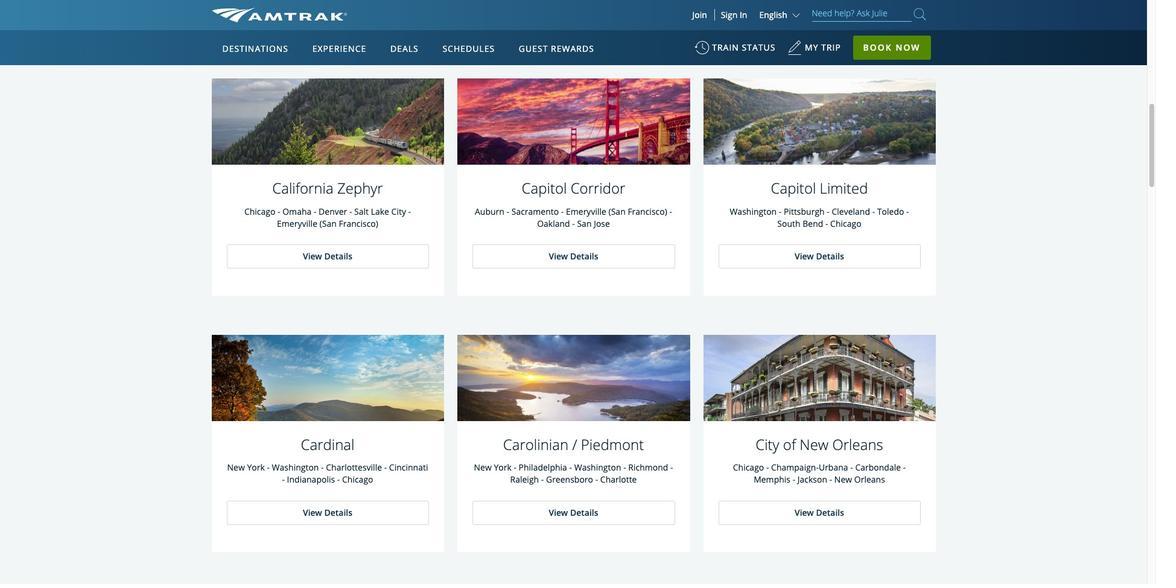 Task type: locate. For each thing, give the bounding box(es) containing it.
raleigh
[[510, 474, 539, 486]]

view down indianapolis
[[303, 507, 322, 518]]

details down san
[[571, 250, 599, 262]]

view details link down chicago - omaha - denver - salt lake city - emeryville (san francisco)
[[227, 244, 429, 269]]

francisco)
[[628, 206, 668, 217], [339, 218, 379, 229]]

capitol up sacramento
[[522, 178, 567, 198]]

join
[[693, 9, 707, 21]]

capitol limited
[[771, 178, 868, 198]]

book now button
[[853, 36, 931, 60]]

city inside chicago - omaha - denver - salt lake city - emeryville (san francisco)
[[392, 206, 406, 217]]

(san down denver
[[320, 218, 337, 229]]

1 vertical spatial emeryville
[[277, 218, 318, 229]]

orleans inside chicago - champaign-urbana - carbondale - memphis - jackson - new orleans
[[855, 474, 886, 486]]

in
[[740, 9, 748, 21]]

city
[[392, 206, 406, 217], [756, 435, 780, 455]]

emeryville
[[566, 206, 607, 217], [277, 218, 318, 229]]

amtrak image
[[212, 8, 347, 22]]

chicago inside washington - pittsburgh - cleveland - toledo - south bend - chicago
[[831, 218, 862, 229]]

1 york from the left
[[247, 462, 265, 474]]

details down "jackson"
[[817, 507, 845, 518]]

washington up 'charlotte'
[[575, 462, 622, 474]]

0 horizontal spatial (san
[[320, 218, 337, 229]]

details down greensboro
[[571, 507, 599, 518]]

view details down "jackson"
[[795, 507, 845, 518]]

view details for carolinian / piedmont
[[549, 507, 599, 518]]

cincinnati
[[389, 462, 428, 474]]

view down oakland
[[549, 250, 568, 262]]

sign in button
[[721, 9, 748, 21]]

(san inside chicago - omaha - denver - salt lake city - emeryville (san francisco)
[[320, 218, 337, 229]]

emeryville up san
[[566, 206, 607, 217]]

omaha
[[283, 206, 312, 217]]

1 horizontal spatial capitol
[[771, 178, 816, 198]]

details
[[324, 250, 353, 262], [571, 250, 599, 262], [817, 250, 845, 262], [324, 507, 353, 518], [571, 507, 599, 518], [817, 507, 845, 518]]

view details down greensboro
[[549, 507, 599, 518]]

0 horizontal spatial francisco)
[[339, 218, 379, 229]]

view details down bend
[[795, 250, 845, 262]]

jose
[[594, 218, 610, 229]]

washington left the pittsburgh
[[730, 206, 777, 217]]

view details link down indianapolis
[[227, 501, 429, 525]]

washington inside new york - philadelphia - washington - richmond - raleigh - greensboro - charlotte
[[575, 462, 622, 474]]

view for california zephyr
[[303, 250, 322, 262]]

schedules
[[443, 43, 495, 54]]

view
[[303, 250, 322, 262], [549, 250, 568, 262], [795, 250, 814, 262], [303, 507, 322, 518], [549, 507, 568, 518], [795, 507, 814, 518]]

emeryville down omaha
[[277, 218, 318, 229]]

champaign-
[[772, 462, 819, 474]]

0 vertical spatial francisco)
[[628, 206, 668, 217]]

0 vertical spatial city
[[392, 206, 406, 217]]

view details link down san
[[472, 244, 675, 269]]

banner
[[0, 0, 1148, 279]]

chicago
[[244, 206, 276, 217], [831, 218, 862, 229], [733, 462, 765, 474], [342, 474, 373, 486]]

carolinian / piedmont
[[503, 435, 644, 455]]

1 horizontal spatial city
[[756, 435, 780, 455]]

charlottesville
[[326, 462, 382, 474]]

train
[[713, 42, 740, 53]]

schedules link
[[438, 30, 500, 65]]

view for carolinian / piedmont
[[549, 507, 568, 518]]

2 capitol from the left
[[771, 178, 816, 198]]

chicago left omaha
[[244, 206, 276, 217]]

view details link down "jackson"
[[719, 501, 921, 525]]

new
[[800, 435, 829, 455], [227, 462, 245, 474], [474, 462, 492, 474], [835, 474, 853, 486]]

status
[[742, 42, 776, 53]]

view details
[[303, 250, 353, 262], [549, 250, 599, 262], [795, 250, 845, 262], [303, 507, 353, 518], [549, 507, 599, 518], [795, 507, 845, 518]]

now
[[896, 42, 921, 53]]

trip
[[822, 42, 842, 53]]

city left 'of'
[[756, 435, 780, 455]]

my trip button
[[788, 36, 842, 66]]

washington
[[730, 206, 777, 217], [272, 462, 319, 474], [575, 462, 622, 474]]

auburn
[[475, 206, 505, 217]]

1 horizontal spatial washington
[[575, 462, 622, 474]]

banner containing join
[[0, 0, 1148, 279]]

capitol
[[522, 178, 567, 198], [771, 178, 816, 198]]

view details link for carolinian / piedmont
[[472, 501, 675, 525]]

view details link
[[227, 244, 429, 269], [472, 244, 675, 269], [719, 244, 921, 269], [227, 501, 429, 525], [472, 501, 675, 525], [719, 501, 921, 525]]

orleans
[[833, 435, 884, 455], [855, 474, 886, 486]]

0 horizontal spatial york
[[247, 462, 265, 474]]

chicago down cleveland
[[831, 218, 862, 229]]

capitol up the pittsburgh
[[771, 178, 816, 198]]

details for cardinal
[[324, 507, 353, 518]]

0 horizontal spatial washington
[[272, 462, 319, 474]]

washington inside washington - pittsburgh - cleveland - toledo - south bend - chicago
[[730, 206, 777, 217]]

1 horizontal spatial francisco)
[[628, 206, 668, 217]]

0 horizontal spatial city
[[392, 206, 406, 217]]

york inside new york - philadelphia - washington - richmond - raleigh - greensboro - charlotte
[[494, 462, 512, 474]]

1 horizontal spatial emeryville
[[566, 206, 607, 217]]

orleans down carbondale
[[855, 474, 886, 486]]

application
[[257, 101, 546, 270]]

san
[[577, 218, 592, 229]]

0 vertical spatial emeryville
[[566, 206, 607, 217]]

view details down chicago - omaha - denver - salt lake city - emeryville (san francisco)
[[303, 250, 353, 262]]

1 capitol from the left
[[522, 178, 567, 198]]

view details for cardinal
[[303, 507, 353, 518]]

indianapolis
[[287, 474, 335, 486]]

view for cardinal
[[303, 507, 322, 518]]

1 horizontal spatial york
[[494, 462, 512, 474]]

view details down indianapolis
[[303, 507, 353, 518]]

pittsburgh
[[784, 206, 825, 217]]

york
[[247, 462, 265, 474], [494, 462, 512, 474]]

washington up indianapolis
[[272, 462, 319, 474]]

orleans up carbondale
[[833, 435, 884, 455]]

train status
[[713, 42, 776, 53]]

details down the new york - washington - charlottesville - cincinnati - indianapolis - chicago
[[324, 507, 353, 518]]

details down bend
[[817, 250, 845, 262]]

greensboro
[[546, 474, 593, 486]]

sign in
[[721, 9, 748, 21]]

destinations
[[222, 43, 289, 54]]

emeryville inside auburn - sacramento - emeryville (san francisco) - oakland - san jose
[[566, 206, 607, 217]]

1 vertical spatial (san
[[320, 218, 337, 229]]

(san up jose
[[609, 206, 626, 217]]

0 vertical spatial (san
[[609, 206, 626, 217]]

jackson
[[798, 474, 828, 486]]

0 horizontal spatial capitol
[[522, 178, 567, 198]]

urbana
[[819, 462, 849, 474]]

chicago down charlottesville
[[342, 474, 373, 486]]

details for carolinian / piedmont
[[571, 507, 599, 518]]

/
[[573, 435, 578, 455]]

california zephyr
[[272, 178, 383, 198]]

rewards
[[551, 43, 595, 54]]

0 horizontal spatial emeryville
[[277, 218, 318, 229]]

view details link down bend
[[719, 244, 921, 269]]

1 vertical spatial francisco)
[[339, 218, 379, 229]]

corridor
[[571, 178, 626, 198]]

new inside new york - philadelphia - washington - richmond - raleigh - greensboro - charlotte
[[474, 462, 492, 474]]

1 vertical spatial orleans
[[855, 474, 886, 486]]

chicago inside chicago - omaha - denver - salt lake city - emeryville (san francisco)
[[244, 206, 276, 217]]

1 horizontal spatial (san
[[609, 206, 626, 217]]

city right lake
[[392, 206, 406, 217]]

new inside the new york - washington - charlottesville - cincinnati - indianapolis - chicago
[[227, 462, 245, 474]]

2 york from the left
[[494, 462, 512, 474]]

join button
[[686, 9, 715, 21]]

english button
[[760, 9, 803, 21]]

(san
[[609, 206, 626, 217], [320, 218, 337, 229]]

cleveland
[[832, 206, 871, 217]]

capitol for capitol limited
[[771, 178, 816, 198]]

2 horizontal spatial washington
[[730, 206, 777, 217]]

view down greensboro
[[549, 507, 568, 518]]

deals button
[[386, 32, 424, 66]]

-
[[278, 206, 280, 217], [314, 206, 317, 217], [350, 206, 352, 217], [408, 206, 411, 217], [507, 206, 510, 217], [561, 206, 564, 217], [670, 206, 673, 217], [779, 206, 782, 217], [827, 206, 830, 217], [873, 206, 876, 217], [907, 206, 910, 217], [573, 218, 575, 229], [826, 218, 829, 229], [267, 462, 270, 474], [321, 462, 324, 474], [384, 462, 387, 474], [514, 462, 517, 474], [570, 462, 572, 474], [624, 462, 626, 474], [671, 462, 673, 474], [767, 462, 769, 474], [851, 462, 854, 474], [904, 462, 906, 474], [282, 474, 285, 486], [337, 474, 340, 486], [541, 474, 544, 486], [596, 474, 598, 486], [793, 474, 796, 486], [830, 474, 833, 486]]

francisco) inside chicago - omaha - denver - salt lake city - emeryville (san francisco)
[[339, 218, 379, 229]]

york inside the new york - washington - charlottesville - cincinnati - indianapolis - chicago
[[247, 462, 265, 474]]

view down chicago - omaha - denver - salt lake city - emeryville (san francisco)
[[303, 250, 322, 262]]

chicago up memphis
[[733, 462, 765, 474]]

view details link down greensboro
[[472, 501, 675, 525]]

view details down san
[[549, 250, 599, 262]]

details down chicago - omaha - denver - salt lake city - emeryville (san francisco)
[[324, 250, 353, 262]]

view down bend
[[795, 250, 814, 262]]

view down "jackson"
[[795, 507, 814, 518]]

experience button
[[308, 32, 371, 66]]



Task type: describe. For each thing, give the bounding box(es) containing it.
memphis
[[754, 474, 791, 486]]

toledo
[[878, 206, 905, 217]]

oakland
[[537, 218, 570, 229]]

sign
[[721, 9, 738, 21]]

view details for city of new orleans
[[795, 507, 845, 518]]

york for carolinian / piedmont
[[494, 462, 512, 474]]

my
[[805, 42, 819, 53]]

denver
[[319, 206, 347, 217]]

view details link for capitol limited
[[719, 244, 921, 269]]

1 vertical spatial city
[[756, 435, 780, 455]]

emeryville inside chicago - omaha - denver - salt lake city - emeryville (san francisco)
[[277, 218, 318, 229]]

francisco) inside auburn - sacramento - emeryville (san francisco) - oakland - san jose
[[628, 206, 668, 217]]

carbondale
[[856, 462, 901, 474]]

south
[[778, 218, 801, 229]]

book now
[[864, 42, 921, 53]]

view details for capitol limited
[[795, 250, 845, 262]]

city of new orleans
[[756, 435, 884, 455]]

new york - washington - charlottesville - cincinnati - indianapolis - chicago
[[227, 462, 428, 486]]

view details for capitol corridor
[[549, 250, 599, 262]]

capitol for capitol corridor
[[522, 178, 567, 198]]

view details link for cardinal
[[227, 501, 429, 525]]

cardinal
[[301, 435, 355, 455]]

york for cardinal
[[247, 462, 265, 474]]

of
[[784, 435, 796, 455]]

view for capitol corridor
[[549, 250, 568, 262]]

my trip
[[805, 42, 842, 53]]

capitol corridor
[[522, 178, 626, 198]]

guest rewards button
[[514, 32, 599, 66]]

new york - philadelphia - washington - richmond - raleigh - greensboro - charlotte
[[474, 462, 673, 486]]

details for city of new orleans
[[817, 507, 845, 518]]

Please enter your search item search field
[[812, 6, 912, 22]]

view details for california zephyr
[[303, 250, 353, 262]]

sacramento
[[512, 206, 559, 217]]

view details link for capitol corridor
[[472, 244, 675, 269]]

0 vertical spatial orleans
[[833, 435, 884, 455]]

destinations button
[[218, 32, 293, 66]]

guest rewards
[[519, 43, 595, 54]]

guest
[[519, 43, 548, 54]]

salt
[[354, 206, 369, 217]]

train status link
[[695, 36, 776, 66]]

limited
[[820, 178, 868, 198]]

view details link for california zephyr
[[227, 244, 429, 269]]

chicago inside chicago - champaign-urbana - carbondale - memphis - jackson - new orleans
[[733, 462, 765, 474]]

chicago - omaha - denver - salt lake city - emeryville (san francisco)
[[244, 206, 411, 229]]

bend
[[803, 218, 824, 229]]

view for city of new orleans
[[795, 507, 814, 518]]

richmond
[[629, 462, 669, 474]]

details for capitol corridor
[[571, 250, 599, 262]]

zephyr
[[337, 178, 383, 198]]

lake
[[371, 206, 389, 217]]

search icon image
[[914, 6, 926, 22]]

chicago - champaign-urbana - carbondale - memphis - jackson - new orleans
[[733, 462, 906, 486]]

piedmont
[[581, 435, 644, 455]]

auburn - sacramento - emeryville (san francisco) - oakland - san jose
[[475, 206, 673, 229]]

new inside chicago - champaign-urbana - carbondale - memphis - jackson - new orleans
[[835, 474, 853, 486]]

deals
[[391, 43, 419, 54]]

california
[[272, 178, 334, 198]]

details for capitol limited
[[817, 250, 845, 262]]

book
[[864, 42, 893, 53]]

(san inside auburn - sacramento - emeryville (san francisco) - oakland - san jose
[[609, 206, 626, 217]]

regions map image
[[257, 101, 546, 270]]

english
[[760, 9, 788, 21]]

carolinian
[[503, 435, 569, 455]]

view details link for city of new orleans
[[719, 501, 921, 525]]

philadelphia
[[519, 462, 567, 474]]

view for capitol limited
[[795, 250, 814, 262]]

washington - pittsburgh - cleveland - toledo - south bend - chicago
[[730, 206, 910, 229]]

experience
[[313, 43, 367, 54]]

charlotte
[[601, 474, 637, 486]]

details for california zephyr
[[324, 250, 353, 262]]

chicago inside the new york - washington - charlottesville - cincinnati - indianapolis - chicago
[[342, 474, 373, 486]]

washington inside the new york - washington - charlottesville - cincinnati - indianapolis - chicago
[[272, 462, 319, 474]]



Task type: vqa. For each thing, say whether or not it's contained in the screenshot.
Long
no



